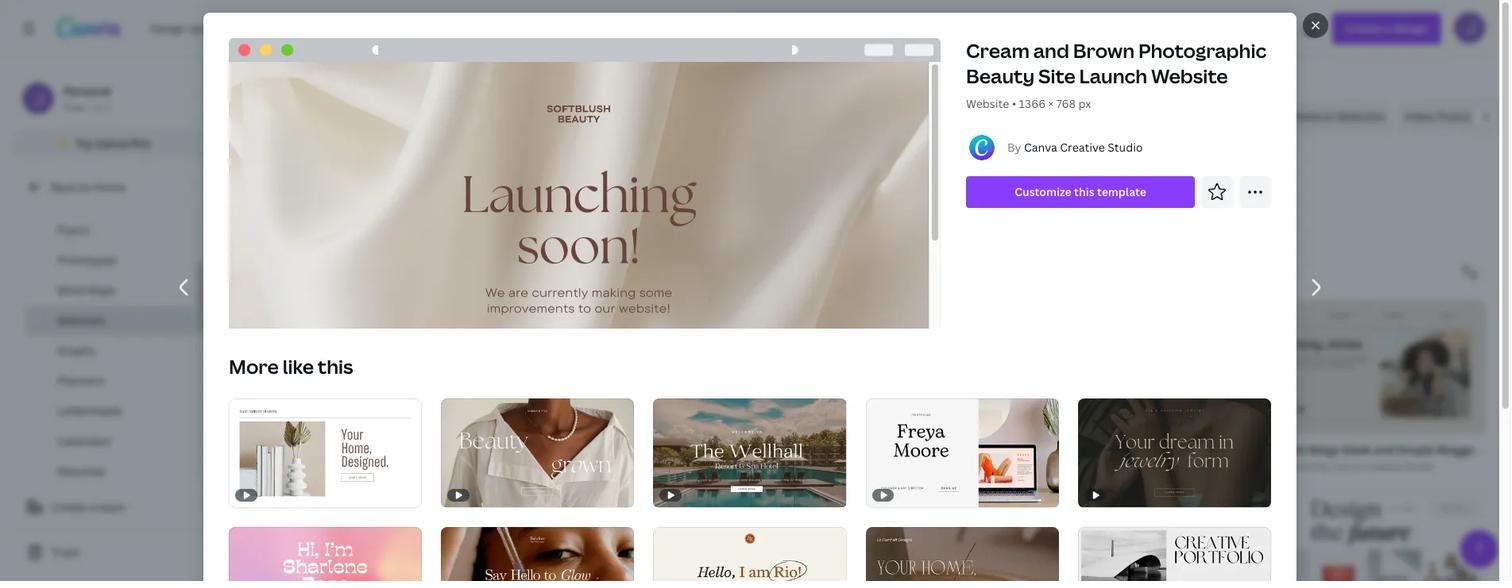 Task type: vqa. For each thing, say whether or not it's contained in the screenshot.
Cream in Cream and Brown Photographic Beauty Site Launch Website Website • 1366 × 768 px
yes



Task type: describe. For each thing, give the bounding box(es) containing it.
freelance websites
[[901, 109, 1004, 124]]

px
[[1079, 96, 1091, 111]]

color button
[[630, 219, 697, 250]]

trash
[[51, 545, 80, 560]]

team
[[98, 500, 126, 515]]

letterheads link
[[25, 397, 195, 427]]

portfolio,
[[490, 180, 547, 198]]

medical websites link
[[1286, 101, 1392, 133]]

1
[[106, 101, 111, 114]]

canva inside the hotels business website in brown white modern elegance style website by canva creative studio
[[304, 461, 333, 474]]

more like this
[[229, 354, 353, 380]]

templates.
[[1032, 180, 1097, 198]]

top level navigation element
[[140, 13, 639, 45]]

real estate link
[[749, 101, 821, 133]]

to
[[79, 180, 91, 195]]

• inside cream and brown photographic beauty site launch website website • 1366 × 768 px
[[1012, 96, 1016, 111]]

website inside light beige sleek and simple blogger perso website by canva creative studio
[[1280, 460, 1317, 474]]

try canva pro button
[[13, 129, 207, 159]]

canva inside light beige sleek and simple blogger perso website by canva creative studio
[[1333, 460, 1362, 474]]

site for cream and brown photographic beauty site launch website website • 1366 × 768 px
[[1039, 63, 1076, 89]]

mind maps
[[57, 283, 116, 298]]

back to home
[[51, 180, 125, 195]]

flyers link
[[25, 215, 195, 246]]

maps
[[87, 283, 116, 298]]

small business websites link
[[1017, 101, 1161, 133]]

launch for cream and brown photographic beauty site launch website website • 1366 × 768 px
[[1079, 63, 1147, 89]]

967 templates
[[219, 265, 296, 280]]

organization,
[[592, 180, 671, 198]]

hotels business website in brown white modern elegance style link
[[251, 442, 595, 460]]

free
[[64, 101, 84, 114]]

creative inside light beige sleek and simple blogger perso website by canva creative studio
[[1364, 460, 1403, 474]]

designed,
[[892, 180, 951, 198]]

small
[[1023, 109, 1053, 124]]

video
[[1405, 109, 1436, 124]]

home link
[[219, 71, 251, 88]]

more
[[700, 180, 732, 198]]

beautiful
[[274, 180, 330, 198]]

all filters button
[[219, 219, 314, 250]]

by inside the hotels business website in brown white modern elegance style website by canva creative studio
[[290, 461, 302, 474]]

for
[[383, 180, 401, 198]]

0 horizontal spatial •
[[87, 101, 91, 114]]

beauty for cream and brown photographic beauty site launch website website • 1366 × 768 px
[[966, 63, 1035, 89]]

creative inside cream and brown photographic beauty site launch website website by canva creative studio
[[592, 460, 631, 474]]

canva inside try canva pro button
[[95, 136, 129, 151]]

health & wellness
[[343, 109, 439, 124]]

website templates design a beautiful website for any business, portfolio, event, organization, and more with these professionally designed, free website templates.
[[219, 138, 1097, 198]]

price
[[568, 227, 595, 242]]

blogger
[[1437, 443, 1479, 458]]

filters
[[268, 227, 302, 242]]

trash link
[[13, 537, 207, 569]]

mind
[[57, 283, 84, 298]]

beauty for cream and brown photographic beauty site launch website website by canva creative studio
[[683, 443, 721, 458]]

cream for cream and brown photographic beauty site launch website website • 1366 × 768 px
[[966, 37, 1030, 64]]

light beige sleek and simple blogger perso website by canva creative studio
[[1280, 443, 1512, 474]]

cream for cream and brown photographic beauty site launch website website by canva creative studio
[[508, 443, 544, 458]]

restaurant link
[[509, 101, 581, 133]]

cream and brown photographic beauty site launch website link
[[508, 442, 834, 459]]

customize this template
[[1015, 184, 1146, 200]]

freelance
[[901, 109, 953, 124]]

white
[[436, 443, 468, 458]]

&
[[382, 109, 389, 124]]

website by canva creative studio link up 'home page website in beige cream warm & modern style' image
[[1023, 460, 1229, 476]]

websites right px
[[1106, 109, 1155, 124]]

creative up green organic warm fitness bio-link website 'image'
[[850, 461, 888, 474]]

free •
[[64, 101, 91, 114]]

business cards
[[57, 192, 138, 207]]

back
[[51, 180, 76, 195]]

brown for cream and brown photographic beauty site launch website website by canva creative studio
[[570, 443, 604, 458]]

green organic warm fitness bio-link website image
[[734, 493, 972, 582]]

and inside cream and brown photographic beauty site launch website website • 1366 × 768 px
[[1033, 37, 1069, 64]]

feature button
[[473, 219, 552, 250]]

modern
[[471, 443, 513, 458]]

1366
[[1019, 96, 1046, 111]]

with
[[735, 180, 762, 198]]

resumes link
[[25, 457, 195, 487]]

1 vertical spatial home
[[93, 180, 125, 195]]

real estate
[[755, 109, 815, 124]]

brown inside the hotels business website in brown white modern elegance style website by canva creative studio
[[399, 443, 434, 458]]

768
[[1056, 96, 1076, 111]]

price button
[[558, 219, 623, 250]]

small business websites
[[1023, 109, 1155, 124]]

event,
[[550, 180, 588, 198]]

photographic for cream and brown photographic beauty site launch website website by canva creative studio
[[607, 443, 680, 458]]

back to home link
[[13, 172, 207, 203]]

like
[[282, 354, 314, 380]]

feature
[[482, 227, 523, 242]]

prototypes link
[[25, 246, 195, 276]]

creative up 'home page website in beige cream warm & modern style' image
[[1107, 461, 1145, 474]]

mind maps link
[[25, 276, 195, 306]]

by canva creative studio
[[1008, 140, 1143, 155]]

medical
[[1292, 109, 1334, 124]]

fashion link
[[276, 101, 330, 133]]

video podcast webs
[[1405, 109, 1512, 124]]

creative down small business websites link
[[1060, 140, 1105, 155]]

design
[[219, 180, 261, 198]]

canva creative studio link
[[1024, 140, 1143, 155]]

simple
[[1397, 443, 1435, 458]]

websites right freelance
[[956, 109, 1004, 124]]

pro
[[132, 136, 150, 151]]



Task type: locate. For each thing, give the bounding box(es) containing it.
0 horizontal spatial brown
[[399, 443, 434, 458]]

0 horizontal spatial website
[[333, 180, 380, 198]]

this left template
[[1074, 184, 1095, 200]]

website by canva creative studio link up green organic warm fitness bio-link website 'image'
[[766, 460, 972, 476]]

estate
[[781, 109, 815, 124]]

professionally
[[802, 180, 889, 198]]

templates up for at the left
[[327, 138, 456, 172]]

style inside button
[[329, 227, 357, 242]]

2 website by canva creative studio from the left
[[1023, 461, 1178, 474]]

0 vertical spatial photographic
[[1139, 37, 1267, 64]]

website left for at the left
[[333, 180, 380, 198]]

this
[[1074, 184, 1095, 200], [317, 354, 353, 380]]

1 vertical spatial style
[[567, 443, 595, 458]]

0 vertical spatial home
[[219, 72, 251, 87]]

0 horizontal spatial cream
[[508, 443, 544, 458]]

1 horizontal spatial brown
[[570, 443, 604, 458]]

a inside button
[[89, 500, 95, 515]]

business,
[[430, 180, 487, 198]]

and right sleek
[[1374, 443, 1395, 458]]

2 vertical spatial beauty
[[683, 443, 721, 458]]

website inside website templates design a beautiful website for any business, portfolio, event, organization, and more with these professionally designed, free website templates.
[[219, 138, 322, 172]]

website by canva creative studio link for brown
[[508, 459, 715, 475]]

0 horizontal spatial a
[[89, 500, 95, 515]]

1 horizontal spatial home
[[219, 72, 251, 87]]

flyers
[[57, 223, 90, 238]]

0 vertical spatial launch
[[1079, 63, 1147, 89]]

and up ×
[[1033, 37, 1069, 64]]

style right elegance
[[567, 443, 595, 458]]

0 vertical spatial a
[[264, 180, 271, 198]]

templates inside website templates design a beautiful website for any business, portfolio, event, organization, and more with these professionally designed, free website templates.
[[327, 138, 456, 172]]

photographic for cream and brown photographic beauty site launch website website • 1366 × 768 px
[[1139, 37, 1267, 64]]

launch for cream and brown photographic beauty site launch website website by canva creative studio
[[748, 443, 787, 458]]

podcast
[[1438, 109, 1482, 124]]

and left more
[[674, 180, 697, 198]]

beauty link
[[219, 101, 270, 133]]

cream
[[966, 37, 1030, 64], [508, 443, 544, 458]]

cream and brown photographic beauty site launch website website • 1366 × 768 px
[[966, 37, 1267, 111]]

1 vertical spatial business link
[[828, 101, 888, 133]]

brown right 'in'
[[399, 443, 434, 458]]

0 horizontal spatial launch
[[748, 443, 787, 458]]

launch inside cream and brown photographic beauty site launch website website • 1366 × 768 px
[[1079, 63, 1147, 89]]

try canva pro
[[76, 136, 150, 151]]

by
[[548, 460, 559, 474], [1319, 460, 1331, 474], [290, 461, 302, 474], [805, 461, 816, 474], [1062, 461, 1074, 474]]

1 horizontal spatial templates
[[327, 138, 456, 172]]

1 vertical spatial site
[[724, 443, 745, 458]]

beauty inside cream and brown photographic beauty site launch website website • 1366 × 768 px
[[966, 63, 1035, 89]]

0 vertical spatial templates
[[327, 138, 456, 172]]

theme button
[[392, 219, 466, 250]]

style inside the hotels business website in brown white modern elegance style website by canva creative studio
[[567, 443, 595, 458]]

and inside light beige sleek and simple blogger perso website by canva creative studio
[[1374, 443, 1395, 458]]

all
[[251, 227, 266, 242]]

studio
[[1108, 140, 1143, 155], [633, 460, 663, 474], [1405, 460, 1435, 474], [376, 461, 406, 474], [890, 461, 921, 474], [1148, 461, 1178, 474]]

any
[[405, 180, 427, 198]]

1 horizontal spatial website
[[982, 180, 1029, 198]]

home page website in beige cream warm & modern style image
[[991, 493, 1229, 582]]

967
[[219, 265, 239, 280]]

1 horizontal spatial website by canva creative studio
[[1023, 461, 1178, 474]]

website by canva creative studio up green organic warm fitness bio-link website 'image'
[[766, 461, 921, 474]]

0 horizontal spatial site
[[724, 443, 745, 458]]

style button
[[320, 219, 385, 250]]

hotels business website in brown white modern elegance style website by canva creative studio
[[251, 443, 595, 474]]

by inside cream and brown photographic beauty site launch website website by canva creative studio
[[548, 460, 559, 474]]

1 vertical spatial cream
[[508, 443, 544, 458]]

cream inside cream and brown photographic beauty site launch website website • 1366 × 768 px
[[966, 37, 1030, 64]]

a
[[264, 180, 271, 198], [89, 500, 95, 515]]

customize this template link
[[966, 176, 1195, 208]]

templates
[[327, 138, 456, 172], [242, 265, 296, 280]]

1 vertical spatial this
[[317, 354, 353, 380]]

beauty inside beauty link
[[226, 109, 264, 124]]

website by canva creative studio link
[[508, 459, 715, 475], [1280, 459, 1486, 475], [251, 460, 458, 476], [766, 460, 972, 476], [1023, 460, 1229, 476]]

1 website by canva creative studio from the left
[[766, 461, 921, 474]]

canva inside cream and brown photographic beauty site launch website website by canva creative studio
[[561, 460, 590, 474]]

color
[[639, 227, 669, 242]]

a left team
[[89, 500, 95, 515]]

websites down "mind maps"
[[57, 313, 106, 328]]

business link right the estate
[[828, 101, 888, 133]]

website by canva creative studio link for sleek
[[1280, 459, 1486, 475]]

freelance websites link
[[894, 101, 1011, 133]]

invoices link
[[25, 487, 195, 517]]

light
[[1280, 443, 1307, 458]]

1 horizontal spatial •
[[1012, 96, 1016, 111]]

1 horizontal spatial business link
[[828, 101, 888, 133]]

site for cream and brown photographic beauty site launch website website by canva creative studio
[[724, 443, 745, 458]]

graphs link
[[25, 336, 195, 366]]

light beige sleek and simple blogger personal website image
[[1248, 301, 1486, 435]]

beige
[[1310, 443, 1340, 458]]

by
[[1008, 140, 1021, 155]]

wellness
[[392, 109, 439, 124]]

1 horizontal spatial a
[[264, 180, 271, 198]]

website by canva creative studio link down sleek
[[1280, 459, 1486, 475]]

business link up & at the left
[[357, 71, 405, 88]]

brown
[[1073, 37, 1135, 64], [570, 443, 604, 458], [399, 443, 434, 458]]

cards
[[107, 192, 138, 207]]

medical websites
[[1292, 109, 1386, 124]]

0 vertical spatial site
[[1039, 63, 1076, 89]]

customize
[[1015, 184, 1072, 200]]

fitness link
[[452, 101, 503, 133]]

0 horizontal spatial home
[[93, 180, 125, 195]]

perso
[[1482, 443, 1512, 458]]

0 horizontal spatial this
[[317, 354, 353, 380]]

0 horizontal spatial beauty
[[226, 109, 264, 124]]

these
[[765, 180, 799, 198]]

prototypes
[[57, 253, 117, 268]]

business link
[[357, 71, 405, 88], [828, 101, 888, 133]]

and inside website templates design a beautiful website for any business, portfolio, event, organization, and more with these professionally designed, free website templates.
[[674, 180, 697, 198]]

and inside cream and brown photographic beauty site launch website website by canva creative studio
[[546, 443, 567, 458]]

templates for website
[[327, 138, 456, 172]]

style right filters
[[329, 227, 357, 242]]

2 horizontal spatial brown
[[1073, 37, 1135, 64]]

beauty inside cream and brown photographic beauty site launch website website by canva creative studio
[[683, 443, 721, 458]]

theme
[[401, 227, 438, 242]]

templates
[[277, 72, 332, 87]]

brown inside cream and brown photographic beauty site launch website website • 1366 × 768 px
[[1073, 37, 1135, 64]]

1 vertical spatial beauty
[[226, 109, 264, 124]]

website
[[333, 180, 380, 198], [982, 180, 1029, 198]]

websites right the "medical"
[[1337, 109, 1386, 124]]

templates link
[[277, 71, 332, 88]]

cream up 1366
[[966, 37, 1030, 64]]

creative down cream and brown photographic beauty site launch website link at the bottom of the page
[[592, 460, 631, 474]]

1 vertical spatial photographic
[[607, 443, 680, 458]]

1 horizontal spatial photographic
[[1139, 37, 1267, 64]]

creative down hotels business website in brown white modern elegance style link
[[335, 461, 374, 474]]

1 horizontal spatial site
[[1039, 63, 1076, 89]]

1 horizontal spatial cream
[[966, 37, 1030, 64]]

brown inside cream and brown photographic beauty site launch website website by canva creative studio
[[570, 443, 604, 458]]

1 horizontal spatial this
[[1074, 184, 1095, 200]]

1 horizontal spatial beauty
[[683, 443, 721, 458]]

templates down all filters button
[[242, 265, 296, 280]]

1 horizontal spatial style
[[567, 443, 595, 458]]

site inside cream and brown photographic beauty site launch website website by canva creative studio
[[724, 443, 745, 458]]

elegance
[[516, 443, 564, 458]]

site
[[1039, 63, 1076, 89], [724, 443, 745, 458]]

calendars
[[57, 434, 111, 449]]

0 horizontal spatial templates
[[242, 265, 296, 280]]

cream inside cream and brown photographic beauty site launch website website by canva creative studio
[[508, 443, 544, 458]]

0 vertical spatial style
[[329, 227, 357, 242]]

business inside the hotels business website in brown white modern elegance style website by canva creative studio
[[289, 443, 337, 458]]

0 horizontal spatial style
[[329, 227, 357, 242]]

0 vertical spatial beauty
[[966, 63, 1035, 89]]

cream and brown photographic beauty site launch website website by canva creative studio
[[508, 443, 834, 474]]

create a team button
[[13, 492, 207, 524]]

letterheads
[[57, 404, 122, 419]]

creative inside the hotels business website in brown white modern elegance style website by canva creative studio
[[335, 461, 374, 474]]

canva
[[95, 136, 129, 151], [1024, 140, 1057, 155], [561, 460, 590, 474], [1333, 460, 1362, 474], [304, 461, 333, 474], [819, 461, 847, 474], [1076, 461, 1104, 474]]

create
[[51, 500, 87, 515]]

• left 1366
[[1012, 96, 1016, 111]]

by inside light beige sleek and simple blogger perso website by canva creative studio
[[1319, 460, 1331, 474]]

creative
[[1060, 140, 1105, 155], [592, 460, 631, 474], [1364, 460, 1403, 474], [335, 461, 374, 474], [850, 461, 888, 474], [1107, 461, 1145, 474]]

website by canva creative studio up 'home page website in beige cream warm & modern style' image
[[1023, 461, 1178, 474]]

graphs
[[57, 343, 96, 358]]

0 horizontal spatial business link
[[357, 71, 405, 88]]

photographic inside cream and brown photographic beauty site launch website website by canva creative studio
[[607, 443, 680, 458]]

business cards link
[[25, 185, 195, 215]]

this right like
[[317, 354, 353, 380]]

creative down "light beige sleek and simple blogger perso" link
[[1364, 460, 1403, 474]]

fitness
[[458, 109, 496, 124]]

2 website from the left
[[982, 180, 1029, 198]]

2 horizontal spatial beauty
[[966, 63, 1035, 89]]

0 vertical spatial business link
[[357, 71, 405, 88]]

website right 'free'
[[982, 180, 1029, 198]]

1 horizontal spatial launch
[[1079, 63, 1147, 89]]

1 vertical spatial a
[[89, 500, 95, 515]]

cream and brown photographic beauty site launch website image
[[229, 62, 929, 456], [477, 301, 715, 435]]

1 website from the left
[[333, 180, 380, 198]]

1 vertical spatial launch
[[748, 443, 787, 458]]

education link
[[676, 101, 743, 133]]

website by canva creative studio link down 'in'
[[251, 460, 458, 476]]

site inside cream and brown photographic beauty site launch website website • 1366 × 768 px
[[1039, 63, 1076, 89]]

launch inside cream and brown photographic beauty site launch website website by canva creative studio
[[748, 443, 787, 458]]

templates for 967
[[242, 265, 296, 280]]

×
[[1048, 96, 1054, 111]]

and right modern on the left bottom of page
[[546, 443, 567, 458]]

studio inside the hotels business website in brown white modern elegance style website by canva creative studio
[[376, 461, 406, 474]]

website by canva creative studio link for website
[[251, 460, 458, 476]]

try
[[76, 136, 93, 151]]

a right design
[[264, 180, 271, 198]]

None search field
[[748, 13, 1225, 45]]

brown for cream and brown photographic beauty site launch website website • 1366 × 768 px
[[1073, 37, 1135, 64]]

photographic inside cream and brown photographic beauty site launch website website • 1366 × 768 px
[[1139, 37, 1267, 64]]

in
[[386, 443, 396, 458]]

1 vertical spatial templates
[[242, 265, 296, 280]]

• right free
[[87, 101, 91, 114]]

brown up px
[[1073, 37, 1135, 64]]

brown right elegance
[[570, 443, 604, 458]]

sleek
[[1343, 443, 1372, 458]]

health & wellness link
[[337, 101, 446, 133]]

health
[[343, 109, 379, 124]]

website by canva creative studio link up dark blue and beige simple dark consultancy portfolio & resume website image
[[508, 459, 715, 475]]

studio inside cream and brown photographic beauty site launch website website by canva creative studio
[[633, 460, 663, 474]]

cream right white
[[508, 443, 544, 458]]

dark blue and beige simple dark consultancy portfolio & resume website image
[[477, 492, 715, 582]]

0 horizontal spatial website by canva creative studio
[[766, 461, 921, 474]]

0 horizontal spatial photographic
[[607, 443, 680, 458]]

planners link
[[25, 366, 195, 397]]

light beige sleek and simple blogger perso link
[[1280, 442, 1512, 459]]

0 vertical spatial cream
[[966, 37, 1030, 64]]

a inside website templates design a beautiful website for any business, portfolio, event, organization, and more with these professionally designed, free website templates.
[[264, 180, 271, 198]]

website by canva creative studio
[[766, 461, 921, 474], [1023, 461, 1178, 474]]

studio inside light beige sleek and simple blogger perso website by canva creative studio
[[1405, 460, 1435, 474]]

0 vertical spatial this
[[1074, 184, 1095, 200]]



